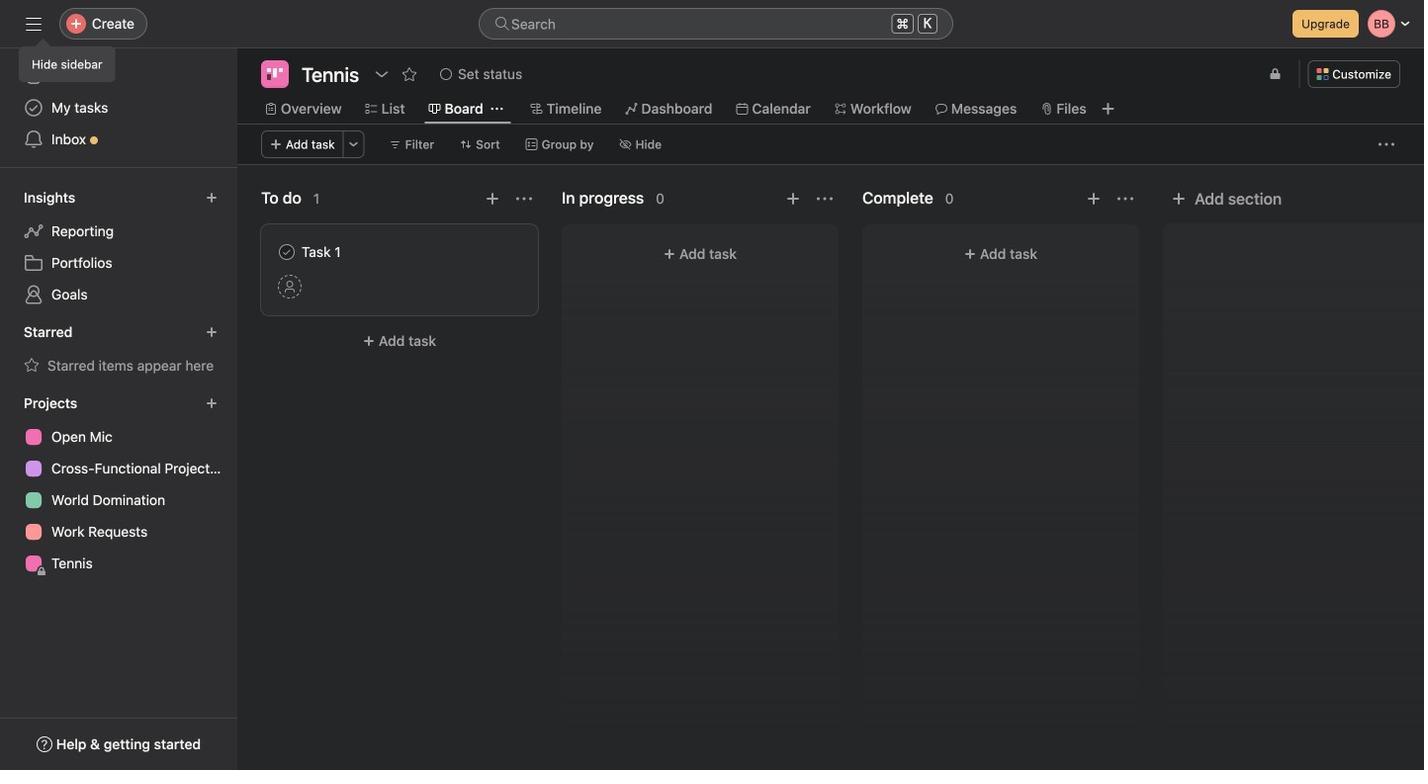 Task type: locate. For each thing, give the bounding box(es) containing it.
more section actions image for first add task icon
[[516, 191, 532, 207]]

Search tasks, projects, and more text field
[[479, 8, 953, 40]]

show options image
[[374, 66, 390, 82]]

None text field
[[297, 60, 364, 88]]

0 horizontal spatial add task image
[[485, 191, 500, 207]]

1 add task image from the left
[[485, 191, 500, 207]]

add task image
[[485, 191, 500, 207], [785, 191, 801, 207]]

3 more section actions image from the left
[[1118, 191, 1133, 207]]

more section actions image
[[516, 191, 532, 207], [817, 191, 833, 207], [1118, 191, 1133, 207]]

1 horizontal spatial add task image
[[785, 191, 801, 207]]

new insights image
[[206, 192, 218, 204]]

None field
[[479, 8, 953, 40]]

1 more section actions image from the left
[[516, 191, 532, 207]]

1 horizontal spatial more section actions image
[[817, 191, 833, 207]]

add task image
[[1086, 191, 1102, 207]]

0 horizontal spatial more section actions image
[[516, 191, 532, 207]]

more section actions image for second add task icon from left
[[817, 191, 833, 207]]

2 horizontal spatial more section actions image
[[1118, 191, 1133, 207]]

more actions image
[[1379, 136, 1395, 152]]

global element
[[0, 48, 237, 167]]

insights element
[[0, 180, 237, 315]]

2 more section actions image from the left
[[817, 191, 833, 207]]

board image
[[267, 66, 283, 82]]

tooltip
[[20, 42, 114, 81]]

hide sidebar image
[[26, 16, 42, 32]]



Task type: describe. For each thing, give the bounding box(es) containing it.
new project or portfolio image
[[206, 398, 218, 409]]

more section actions image for add task image at the top right
[[1118, 191, 1133, 207]]

add to starred image
[[402, 66, 417, 82]]

add tab image
[[1101, 101, 1116, 117]]

add items to starred image
[[206, 326, 218, 338]]

starred element
[[0, 315, 237, 386]]

2 add task image from the left
[[785, 191, 801, 207]]

more actions image
[[348, 138, 360, 150]]

tab actions image
[[491, 103, 503, 115]]

mark complete image
[[275, 240, 299, 264]]

Mark complete checkbox
[[275, 240, 299, 264]]

projects element
[[0, 386, 237, 584]]



Task type: vqa. For each thing, say whether or not it's contained in the screenshot.
Create Project Template button
no



